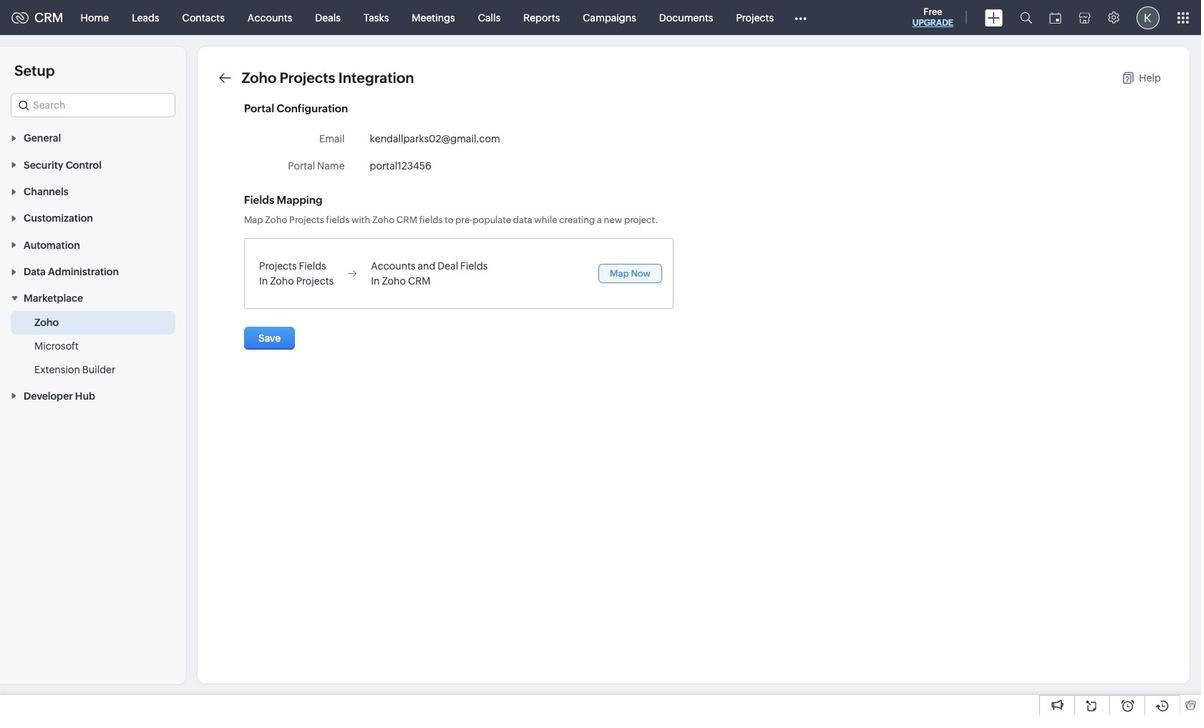 Task type: vqa. For each thing, say whether or not it's contained in the screenshot.
Calls link on the top of page
yes



Task type: locate. For each thing, give the bounding box(es) containing it.
accounts inside accounts and deal fields in zoho crm
[[371, 261, 416, 272]]

with
[[352, 215, 370, 225]]

control
[[66, 159, 102, 171]]

0 horizontal spatial portal
[[244, 102, 274, 115]]

deals
[[315, 12, 341, 23]]

deals link
[[304, 0, 352, 35]]

1 in from the left
[[259, 276, 268, 287]]

2 in from the left
[[371, 276, 380, 287]]

Search text field
[[11, 94, 175, 117]]

zoho
[[242, 69, 276, 86], [265, 215, 287, 225], [372, 215, 395, 225], [270, 276, 294, 287], [382, 276, 406, 287], [34, 317, 59, 329]]

calendar image
[[1049, 12, 1062, 23]]

2 horizontal spatial fields
[[460, 261, 488, 272]]

map
[[244, 215, 263, 225], [610, 268, 629, 279]]

profile image
[[1137, 6, 1160, 29]]

map now
[[610, 268, 651, 279]]

1 horizontal spatial map
[[610, 268, 629, 279]]

accounts left deals
[[248, 12, 292, 23]]

campaigns
[[583, 12, 636, 23]]

0 vertical spatial map
[[244, 215, 263, 225]]

fields mapping
[[244, 194, 323, 206]]

fields
[[326, 215, 350, 225], [419, 215, 443, 225]]

1 vertical spatial accounts
[[371, 261, 416, 272]]

setup
[[14, 62, 55, 79]]

fields down mapping
[[299, 261, 326, 272]]

0 vertical spatial accounts
[[248, 12, 292, 23]]

crm right logo
[[34, 10, 63, 25]]

None field
[[11, 93, 175, 117]]

leads link
[[120, 0, 171, 35]]

to
[[445, 215, 454, 225]]

1 horizontal spatial fields
[[419, 215, 443, 225]]

map left now on the right top of page
[[610, 268, 629, 279]]

1 horizontal spatial in
[[371, 276, 380, 287]]

integration
[[338, 69, 414, 86]]

accounts link
[[236, 0, 304, 35]]

fields left with
[[326, 215, 350, 225]]

logo image
[[11, 12, 29, 23]]

portal left name at the left top of page
[[288, 160, 315, 172]]

2 fields from the left
[[419, 215, 443, 225]]

fields left to
[[419, 215, 443, 225]]

0 vertical spatial portal
[[244, 102, 274, 115]]

profile element
[[1128, 0, 1168, 35]]

portal for portal name
[[288, 160, 315, 172]]

leads
[[132, 12, 159, 23]]

zoho link
[[34, 316, 59, 330]]

accounts and deal fields in zoho crm
[[371, 261, 488, 287]]

now
[[631, 268, 651, 279]]

in
[[259, 276, 268, 287], [371, 276, 380, 287]]

home link
[[69, 0, 120, 35]]

channels button
[[0, 178, 186, 205]]

crm down and
[[408, 276, 431, 287]]

fields left mapping
[[244, 194, 274, 206]]

security
[[24, 159, 63, 171]]

crm left to
[[396, 215, 417, 225]]

free upgrade
[[913, 6, 953, 28]]

1 vertical spatial portal
[[288, 160, 315, 172]]

fields right deal
[[460, 261, 488, 272]]

1 horizontal spatial fields
[[299, 261, 326, 272]]

extension
[[34, 365, 80, 376]]

Other Modules field
[[785, 6, 816, 29]]

accounts
[[248, 12, 292, 23], [371, 261, 416, 272]]

channels
[[24, 186, 68, 198]]

a
[[597, 215, 602, 225]]

in inside projects fields in zoho projects
[[259, 276, 268, 287]]

and
[[418, 261, 436, 272]]

portal configuration
[[244, 102, 348, 115]]

data administration button
[[0, 258, 186, 285]]

map inside button
[[610, 268, 629, 279]]

0 horizontal spatial fields
[[244, 194, 274, 206]]

fields
[[244, 194, 274, 206], [299, 261, 326, 272], [460, 261, 488, 272]]

save button
[[244, 327, 295, 350]]

marketplace region
[[0, 312, 186, 383]]

portal name
[[288, 160, 345, 172]]

contacts link
[[171, 0, 236, 35]]

automation button
[[0, 231, 186, 258]]

crm for map
[[396, 215, 417, 225]]

crm
[[34, 10, 63, 25], [396, 215, 417, 225], [408, 276, 431, 287]]

upgrade
[[913, 18, 953, 28]]

search element
[[1011, 0, 1041, 35]]

projects link
[[725, 0, 785, 35]]

meetings
[[412, 12, 455, 23]]

1 vertical spatial map
[[610, 268, 629, 279]]

accounts for accounts and deal fields in zoho crm
[[371, 261, 416, 272]]

developer
[[24, 391, 73, 402]]

2 vertical spatial crm
[[408, 276, 431, 287]]

map now button
[[598, 264, 662, 283]]

0 horizontal spatial map
[[244, 215, 263, 225]]

crm inside accounts and deal fields in zoho crm
[[408, 276, 431, 287]]

1 horizontal spatial accounts
[[371, 261, 416, 272]]

1 vertical spatial crm
[[396, 215, 417, 225]]

0 horizontal spatial in
[[259, 276, 268, 287]]

0 horizontal spatial accounts
[[248, 12, 292, 23]]

fields inside accounts and deal fields in zoho crm
[[460, 261, 488, 272]]

search image
[[1020, 11, 1032, 24]]

while
[[534, 215, 557, 225]]

portal left configuration
[[244, 102, 274, 115]]

map down the fields mapping
[[244, 215, 263, 225]]

accounts left and
[[371, 261, 416, 272]]

portal
[[244, 102, 274, 115], [288, 160, 315, 172]]

populate
[[473, 215, 511, 225]]

campaigns link
[[571, 0, 648, 35]]

kendallparks02@gmail.com
[[370, 133, 500, 145]]

configuration
[[277, 102, 348, 115]]

1 horizontal spatial portal
[[288, 160, 315, 172]]

name
[[317, 160, 345, 172]]

microsoft
[[34, 341, 79, 352]]

0 horizontal spatial fields
[[326, 215, 350, 225]]

projects
[[736, 12, 774, 23], [280, 69, 335, 86], [289, 215, 324, 225], [259, 261, 297, 272], [296, 276, 334, 287]]



Task type: describe. For each thing, give the bounding box(es) containing it.
data
[[24, 266, 46, 278]]

project.
[[624, 215, 658, 225]]

security control button
[[0, 151, 186, 178]]

portal123456
[[370, 160, 431, 172]]

developer hub
[[24, 391, 95, 402]]

crm for accounts
[[408, 276, 431, 287]]

deal
[[438, 261, 458, 272]]

portal for portal configuration
[[244, 102, 274, 115]]

tasks
[[364, 12, 389, 23]]

zoho inside projects fields in zoho projects
[[270, 276, 294, 287]]

documents
[[659, 12, 713, 23]]

automation
[[24, 240, 80, 251]]

email
[[319, 133, 345, 145]]

map for map zoho projects fields with zoho crm fields to pre-populate data while creating a new project.
[[244, 215, 263, 225]]

accounts for accounts
[[248, 12, 292, 23]]

fields inside projects fields in zoho projects
[[299, 261, 326, 272]]

help
[[1139, 72, 1161, 84]]

free
[[924, 6, 942, 17]]

1 fields from the left
[[326, 215, 350, 225]]

documents link
[[648, 0, 725, 35]]

contacts
[[182, 12, 225, 23]]

hub
[[75, 391, 95, 402]]

save
[[258, 333, 281, 344]]

reports
[[523, 12, 560, 23]]

tasks link
[[352, 0, 400, 35]]

0 vertical spatial crm
[[34, 10, 63, 25]]

general button
[[0, 125, 186, 151]]

marketplace
[[24, 293, 83, 305]]

extension builder
[[34, 365, 115, 376]]

crm link
[[11, 10, 63, 25]]

new
[[604, 215, 622, 225]]

microsoft link
[[34, 340, 79, 354]]

calls
[[478, 12, 501, 23]]

projects fields in zoho projects
[[259, 261, 334, 287]]

customization
[[24, 213, 93, 224]]

zoho projects integration
[[242, 69, 414, 86]]

administration
[[48, 266, 119, 278]]

reports link
[[512, 0, 571, 35]]

meetings link
[[400, 0, 467, 35]]

developer hub button
[[0, 383, 186, 409]]

create menu element
[[976, 0, 1011, 35]]

calls link
[[467, 0, 512, 35]]

pre-
[[455, 215, 473, 225]]

general
[[24, 133, 61, 144]]

creating
[[559, 215, 595, 225]]

zoho inside accounts and deal fields in zoho crm
[[382, 276, 406, 287]]

data administration
[[24, 266, 119, 278]]

zoho inside marketplace 'region'
[[34, 317, 59, 329]]

mapping
[[277, 194, 323, 206]]

in inside accounts and deal fields in zoho crm
[[371, 276, 380, 287]]

marketplace button
[[0, 285, 186, 312]]

customization button
[[0, 205, 186, 231]]

security control
[[24, 159, 102, 171]]

home
[[81, 12, 109, 23]]

map for map now
[[610, 268, 629, 279]]

builder
[[82, 365, 115, 376]]

create menu image
[[985, 9, 1003, 26]]

map zoho projects fields with zoho crm fields to pre-populate data while creating a new project.
[[244, 215, 658, 225]]

data
[[513, 215, 532, 225]]



